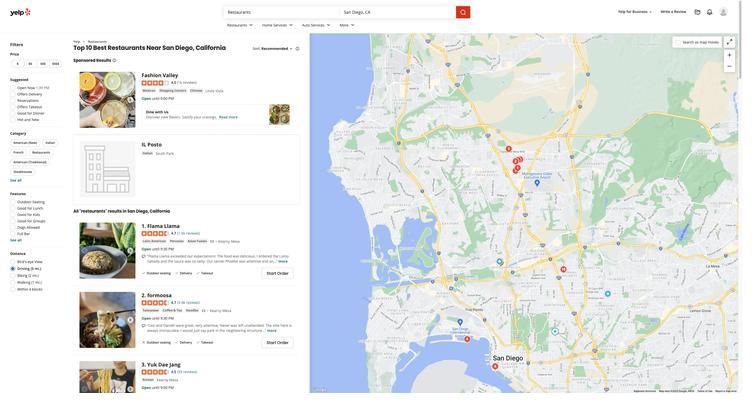 Task type: vqa. For each thing, say whether or not it's contained in the screenshot.
Get A Virtual Consultation "button"
no



Task type: describe. For each thing, give the bounding box(es) containing it.
the inside "flama llama exceeded our expectations! the food was delicious. i ordered the lomo saltado and the sauce was so tasty. our server phoebe was attentive and an…"
[[217, 254, 223, 259]]

within
[[17, 287, 28, 292]]

new
[[32, 117, 39, 122]]

all for features
[[17, 238, 22, 243]]

flama llama image
[[80, 223, 136, 279]]

valley
[[163, 72, 178, 79]]

16 close v2 image
[[142, 341, 146, 345]]

in inside the "lexi and daniel! were great, very attentive.  never was left unattended. the vibe here is always immaculate. i would just say park in the neighboring structure…"
[[216, 328, 219, 333]]

see all for category
[[10, 178, 22, 183]]

(93
[[177, 370, 183, 375]]

$$ for 2 . formoosa
[[202, 308, 206, 313]]

0 horizontal spatial italian button
[[42, 139, 58, 147]]

open until 9:30 pm for formoosa
[[142, 316, 174, 321]]

reviews) right (1k
[[183, 80, 197, 85]]

malibu farm san diego image
[[491, 362, 501, 372]]

within 4 blocks
[[17, 287, 42, 292]]

outdoor inside group
[[17, 200, 32, 204]]

always
[[147, 328, 158, 333]]

formoosa link
[[147, 292, 172, 299]]

©2023
[[671, 390, 679, 393]]

see all for features
[[10, 238, 22, 243]]

open down mexican button
[[142, 96, 151, 101]]

results
[[108, 209, 122, 214]]

a for write
[[672, 9, 674, 14]]

1 vertical spatial il posto image
[[550, 327, 561, 337]]

steakhouses button
[[10, 168, 35, 176]]

24 chevron down v2 image for more
[[350, 22, 356, 28]]

10
[[86, 44, 92, 52]]

seating for formoosa
[[160, 341, 171, 345]]

4.7 link for flama llama
[[171, 231, 176, 236]]

outdoor seating for flama
[[147, 271, 171, 276]]

chinese
[[190, 88, 203, 93]]

auto services
[[302, 23, 325, 27]]

yuk dae jang link
[[147, 362, 181, 368]]

fusion
[[197, 239, 207, 243]]

yelp for business
[[619, 9, 648, 14]]

none field the 'find'
[[228, 9, 336, 15]]

good for dinner
[[17, 111, 44, 116]]

open for 1
[[142, 247, 151, 252]]

16 chevron down v2 image
[[649, 10, 653, 14]]

taiwanese link
[[142, 308, 160, 313]]

all
[[73, 209, 79, 214]]

bird's-
[[17, 260, 28, 264]]

park
[[207, 328, 215, 333]]

posto
[[148, 141, 162, 148]]

seating for flama
[[160, 271, 171, 276]]

1 horizontal spatial san
[[162, 44, 174, 52]]

until for flama
[[152, 247, 160, 252]]

map
[[660, 390, 665, 393]]

0 vertical spatial california
[[196, 44, 226, 52]]

0 horizontal spatial fashion valley image
[[80, 72, 136, 128]]

flama llama image
[[513, 163, 523, 173]]

more link for flama llama
[[279, 259, 288, 264]]

4.7 for flama llama
[[171, 231, 176, 236]]

keyboard
[[635, 390, 645, 393]]

attentive.
[[203, 323, 219, 328]]

zoom in image
[[727, 52, 733, 58]]

kearny for flama llama
[[219, 239, 230, 244]]

write
[[661, 9, 671, 14]]

was down our
[[185, 259, 191, 264]]

mesa for formoosa
[[223, 308, 232, 313]]

noodles
[[186, 308, 199, 313]]

for for lunch
[[27, 206, 32, 211]]

c level image
[[463, 334, 473, 345]]

daniel!
[[163, 323, 175, 328]]

$ button
[[11, 60, 24, 68]]

satisfy
[[182, 115, 193, 120]]

0 vertical spatial the
[[273, 254, 279, 259]]

left
[[238, 323, 244, 328]]

map region
[[252, 4, 743, 393]]

groups
[[33, 219, 45, 224]]

american (new) button
[[10, 139, 40, 147]]

group containing suggested
[[9, 77, 63, 124]]

dogs allowed
[[17, 225, 40, 230]]

9:30 for formoosa
[[161, 316, 168, 321]]

(1.5k reviews) link
[[177, 231, 200, 236]]

latin american
[[143, 239, 166, 243]]

expectations!
[[194, 254, 216, 259]]

full bar
[[17, 231, 30, 236]]

fashion valley
[[142, 72, 178, 79]]

order for 2 . formoosa
[[277, 340, 289, 346]]

blocks
[[32, 287, 42, 292]]

open until 9:00 pm for linda vista
[[142, 96, 174, 101]]

just
[[194, 328, 200, 333]]

pm for 2 . formoosa
[[169, 316, 174, 321]]

was up phoebe
[[233, 254, 239, 259]]

report
[[716, 390, 724, 393]]

(new)
[[28, 141, 37, 145]]

tyler b. image
[[720, 7, 729, 16]]

i inside the "lexi and daniel! were great, very attentive.  never was left unattended. the vibe here is always immaculate. i would just say park in the neighboring structure…"
[[181, 328, 182, 333]]

more for flama llama
[[279, 259, 288, 264]]

attentive
[[247, 259, 261, 264]]

search image
[[461, 9, 467, 15]]

flama
[[147, 223, 163, 230]]

kearny for formoosa
[[210, 308, 222, 313]]

$$$ button
[[37, 60, 49, 68]]

start order link for formoosa
[[262, 337, 294, 348]]

open inside group
[[17, 85, 26, 90]]

for for groups
[[27, 219, 32, 224]]

0 horizontal spatial san
[[127, 209, 135, 214]]

start for 2 . formoosa
[[267, 340, 276, 346]]

terms of use
[[698, 390, 713, 393]]

2 vertical spatial mesa
[[169, 378, 178, 383]]

was down delicious.
[[239, 259, 246, 264]]

1 previous image from the top
[[82, 97, 88, 103]]

restaurants inside 'restaurants' button
[[32, 150, 50, 155]]

jang
[[170, 362, 181, 368]]

would
[[183, 328, 193, 333]]

shortcuts
[[646, 390, 657, 393]]

shopping centers
[[160, 88, 186, 93]]

delivery inside group
[[29, 92, 42, 97]]

16 speech v2 image
[[142, 324, 146, 328]]

0 vertical spatial diego,
[[175, 44, 195, 52]]

delivery for 1 . flama llama
[[180, 271, 192, 276]]

&
[[174, 308, 176, 313]]

american for american (new)
[[14, 141, 28, 145]]

slideshow element for 3
[[80, 362, 136, 393]]

mi.) for biking (2 mi.)
[[32, 273, 39, 278]]

walking
[[17, 280, 30, 285]]

start order for 2 . formoosa
[[267, 340, 289, 346]]

map for moves
[[700, 40, 708, 44]]

4.7 link for formoosa
[[171, 300, 176, 305]]

allowed
[[27, 225, 40, 230]]

craft house fashion valley image
[[496, 258, 506, 268]]

Near text field
[[344, 9, 452, 15]]

full
[[17, 231, 23, 236]]

2
[[142, 292, 145, 299]]

0 horizontal spatial california
[[150, 209, 170, 214]]

phoebe
[[226, 259, 238, 264]]

offers for offers takeout
[[17, 105, 28, 109]]

flavors.
[[169, 115, 181, 120]]

more for formoosa
[[267, 328, 277, 333]]

zoom out image
[[727, 63, 733, 69]]

2 vertical spatial kearny
[[157, 378, 168, 383]]

home services
[[263, 23, 287, 27]]

good for groups
[[17, 219, 45, 224]]

previous image
[[82, 317, 88, 323]]

start for 1 . flama llama
[[267, 271, 276, 276]]

2 vertical spatial american
[[151, 239, 166, 243]]

"restaurants"
[[79, 209, 107, 214]]

mesa for flama llama
[[231, 239, 240, 244]]

1 horizontal spatial italian
[[143, 151, 153, 156]]

and down ordered
[[262, 259, 269, 264]]

(2
[[28, 273, 31, 278]]

open for 3
[[142, 385, 151, 390]]

"lexi and daniel! were great, very attentive.  never was left unattended. the vibe here is always immaculate. i would just say park in the neighboring structure…"
[[147, 323, 292, 333]]

2 vertical spatial kearny mesa
[[157, 378, 178, 383]]

previous image for 3
[[82, 387, 88, 393]]

open until 9:30 pm for flama
[[142, 247, 174, 252]]

outdoor seating for formoosa
[[147, 341, 171, 345]]

ten seconds yunnan rice noodle image
[[516, 155, 526, 165]]

all for category
[[17, 178, 22, 183]]

16 chevron down v2 image
[[289, 47, 293, 51]]

next image for 1 . flama llama
[[127, 248, 134, 254]]

yelp for yelp for business
[[619, 9, 626, 14]]

see all button for features
[[10, 238, 22, 243]]

i inside "flama llama exceeded our expectations! the food was delicious. i ordered the lomo saltado and the sauce was so tasty. our server phoebe was attentive and an…"
[[257, 254, 258, 259]]

pm down shopping centers button
[[169, 96, 174, 101]]

centers
[[175, 88, 186, 93]]

for for kids
[[27, 212, 32, 217]]

expand map image
[[727, 39, 733, 45]]

good for good for lunch
[[17, 206, 26, 211]]

and right saltado
[[161, 259, 167, 264]]

a for report
[[724, 390, 726, 393]]

the vibe image
[[559, 265, 569, 275]]

your
[[194, 115, 202, 120]]

auto
[[302, 23, 310, 27]]

pm for 1 . flama llama
[[169, 247, 174, 252]]

$$ inside "button"
[[29, 62, 32, 66]]

peruvian
[[170, 239, 184, 243]]

il posto link
[[142, 141, 162, 148]]

american for american (traditional)
[[14, 160, 28, 164]]

mi.) for driving (5 mi.)
[[35, 266, 41, 271]]

noodles link
[[185, 308, 200, 313]]

yelp for yelp link
[[73, 40, 80, 44]]

french button
[[10, 149, 27, 157]]

start order link for flama llama
[[262, 268, 294, 279]]

terms
[[698, 390, 705, 393]]

linda
[[206, 88, 215, 93]]

yuk dae jang image
[[80, 362, 136, 393]]

16 speech v2 image
[[142, 255, 146, 259]]

16 checkmark v2 image for takeout
[[196, 341, 200, 345]]

dine with us discover new flavors. satisfy your cravings. read more
[[146, 110, 238, 120]]

open until 9:00 pm for kearny mesa
[[142, 385, 174, 390]]

latin american button
[[142, 239, 167, 244]]

. for 1
[[145, 223, 146, 230]]

yuk
[[147, 362, 157, 368]]

il posto
[[142, 141, 162, 148]]

server
[[214, 259, 225, 264]]

as
[[696, 40, 699, 44]]

(1k
[[177, 80, 182, 85]]

4
[[29, 287, 31, 292]]

0 vertical spatial il posto image
[[80, 141, 136, 197]]

open now 1:39 pm
[[17, 85, 49, 90]]

"flama llama exceeded our expectations! the food was delicious. i ordered the lomo saltado and the sauce was so tasty. our server phoebe was attentive and an…"
[[147, 254, 289, 264]]

slideshow element for 1
[[80, 223, 136, 279]]

1 slideshow element from the top
[[80, 72, 136, 128]]

fashion valley link
[[142, 72, 178, 79]]



Task type: locate. For each thing, give the bounding box(es) containing it.
1 4.7 link from the top
[[171, 231, 176, 236]]

until down mexican link
[[152, 96, 160, 101]]

16 checkmark v2 image for outdoor seating
[[142, 271, 146, 275]]

1 vertical spatial see all button
[[10, 238, 22, 243]]

until up "flama
[[152, 247, 160, 252]]

0 vertical spatial italian button
[[42, 139, 58, 147]]

saltado
[[147, 259, 160, 264]]

good up good for kids
[[17, 206, 26, 211]]

report a map error
[[716, 390, 737, 393]]

open down latin
[[142, 247, 151, 252]]

start order
[[267, 271, 289, 276], [267, 340, 289, 346]]

price group
[[10, 52, 63, 69]]

shopping centers button
[[159, 88, 187, 93]]

sponsored results
[[73, 58, 111, 64]]

1 vertical spatial i
[[181, 328, 182, 333]]

until
[[152, 96, 160, 101], [152, 247, 160, 252], [152, 316, 160, 321], [152, 385, 160, 390]]

2 horizontal spatial more
[[279, 259, 288, 264]]

south
[[156, 151, 165, 156]]

2 all from the top
[[17, 238, 22, 243]]

0 horizontal spatial in
[[123, 209, 127, 214]]

16 checkmark v2 image
[[175, 271, 179, 275], [196, 271, 200, 275]]

yelp link
[[73, 40, 80, 44]]

0 vertical spatial all
[[17, 178, 22, 183]]

services for home services
[[274, 23, 287, 27]]

0 vertical spatial map
[[700, 40, 708, 44]]

1 horizontal spatial italian button
[[142, 151, 154, 156]]

2 order from the top
[[277, 340, 289, 346]]

see all button for category
[[10, 178, 22, 183]]

2 until from the top
[[152, 247, 160, 252]]

16 info v2 image right results
[[112, 58, 116, 63]]

0 horizontal spatial restaurants link
[[88, 40, 107, 44]]

group containing features
[[9, 191, 63, 243]]

i up the attentive
[[257, 254, 258, 259]]

option group
[[9, 251, 63, 294]]

0 vertical spatial start order link
[[262, 268, 294, 279]]

us
[[164, 110, 169, 114]]

1 next image from the top
[[127, 248, 134, 254]]

mesa up the food
[[231, 239, 240, 244]]

1 4.7 from the top
[[171, 231, 176, 236]]

1 vertical spatial the
[[266, 323, 272, 328]]

none field near
[[344, 9, 452, 15]]

1 all from the top
[[17, 178, 22, 183]]

0 vertical spatial outdoor
[[17, 200, 32, 204]]

for inside button
[[627, 9, 632, 14]]

mi.) right (2
[[32, 273, 39, 278]]

and inside group
[[24, 117, 31, 122]]

16 checkmark v2 image for delivery
[[175, 341, 179, 345]]

1 16 checkmark v2 image from the left
[[175, 271, 179, 275]]

outdoor seating
[[147, 271, 171, 276], [147, 341, 171, 345]]

more link down the lomo
[[279, 259, 288, 264]]

2 offers from the top
[[17, 105, 28, 109]]

new
[[161, 115, 168, 120]]

sort:
[[253, 46, 261, 51]]

None field
[[228, 9, 336, 15], [344, 9, 452, 15]]

american (new)
[[14, 141, 37, 145]]

good up dogs
[[17, 219, 26, 224]]

mesa up never
[[223, 308, 232, 313]]

seating
[[160, 271, 171, 276], [160, 341, 171, 345]]

outdoor seating
[[17, 200, 45, 204]]

(93 reviews) link
[[177, 369, 197, 375]]

mi.) right (1 in the bottom left of the page
[[35, 280, 42, 285]]

1 services from the left
[[274, 23, 287, 27]]

9:00 down shopping
[[161, 96, 168, 101]]

yun tea house image
[[511, 166, 521, 176]]

takeout for 2 . formoosa
[[201, 341, 213, 345]]

delivery down open now 1:39 pm
[[29, 92, 42, 97]]

reviews) for yuk dae jang
[[183, 370, 197, 375]]

16 checkmark v2 image for takeout
[[196, 271, 200, 275]]

24 chevron down v2 image
[[248, 22, 254, 28], [288, 22, 294, 28], [326, 22, 332, 28], [350, 22, 356, 28]]

services
[[274, 23, 287, 27], [311, 23, 325, 27]]

1 vertical spatial open until 9:30 pm
[[142, 316, 174, 321]]

1 vertical spatial next image
[[127, 317, 134, 323]]

2 vertical spatial delivery
[[180, 341, 192, 345]]

4 until from the top
[[152, 385, 160, 390]]

see all button down full
[[10, 238, 22, 243]]

offers for offers delivery
[[17, 92, 28, 97]]

slideshow element
[[80, 72, 136, 128], [80, 223, 136, 279], [80, 292, 136, 348], [80, 362, 136, 393]]

fashion valley image inside map region
[[495, 257, 505, 267]]

1 vertical spatial mesa
[[223, 308, 232, 313]]

0 vertical spatial order
[[277, 271, 289, 276]]

9:30 down latin american link at the bottom left
[[161, 247, 168, 252]]

16 chevron right v2 image
[[82, 40, 86, 44]]

italian inside group
[[46, 141, 55, 145]]

1 vertical spatial 4.7
[[171, 300, 176, 305]]

0 horizontal spatial 16 checkmark v2 image
[[175, 271, 179, 275]]

0 vertical spatial more link
[[279, 259, 288, 264]]

1 9:30 from the top
[[161, 247, 168, 252]]

1 vertical spatial 4.7 link
[[171, 300, 176, 305]]

(1
[[31, 280, 34, 285]]

dine
[[146, 110, 154, 114]]

eye
[[28, 260, 34, 264]]

$$
[[29, 62, 32, 66], [210, 239, 214, 244], [202, 308, 206, 313]]

reviews) right (93
[[183, 370, 197, 375]]

1 horizontal spatial a
[[724, 390, 726, 393]]

16 checkmark v2 image down tasty. on the bottom of page
[[196, 271, 200, 275]]

yelp
[[619, 9, 626, 14], [73, 40, 80, 44]]

is
[[289, 323, 292, 328]]

until for formoosa
[[152, 316, 160, 321]]

our
[[207, 259, 213, 264]]

. for 2
[[145, 292, 146, 299]]

2 none field from the left
[[344, 9, 452, 15]]

next image for 2 . formoosa
[[127, 317, 134, 323]]

0 vertical spatial 9:30
[[161, 247, 168, 252]]

1 vertical spatial all
[[17, 238, 22, 243]]

so
[[192, 259, 196, 264]]

see all down steakhouses button
[[10, 178, 22, 183]]

4.7 left (3.4k
[[171, 300, 176, 305]]

mesa
[[231, 239, 240, 244], [223, 308, 232, 313], [169, 378, 178, 383]]

2 4.7 link from the top
[[171, 300, 176, 305]]

kearny
[[219, 239, 230, 244], [210, 308, 222, 313], [157, 378, 168, 383]]

2 open until 9:30 pm from the top
[[142, 316, 174, 321]]

previous image
[[82, 97, 88, 103], [82, 248, 88, 254], [82, 387, 88, 393]]

(1.5k reviews)
[[177, 231, 200, 236]]

mi.) for walking (1 mi.)
[[35, 280, 42, 285]]

see for features
[[10, 238, 16, 243]]

4.7 for formoosa
[[171, 300, 176, 305]]

1 vertical spatial $$
[[210, 239, 214, 244]]

lunch
[[33, 206, 43, 211]]

all "restaurants" results in san diego, california
[[73, 209, 170, 214]]

1 vertical spatial outdoor seating
[[147, 341, 171, 345]]

california
[[196, 44, 226, 52], [150, 209, 170, 214]]

start order link down an…"
[[262, 268, 294, 279]]

in right results
[[123, 209, 127, 214]]

map for error
[[726, 390, 731, 393]]

il posto image
[[80, 141, 136, 197], [550, 327, 561, 337]]

2 seating from the top
[[160, 341, 171, 345]]

top
[[73, 44, 85, 52]]

0 vertical spatial mi.)
[[35, 266, 41, 271]]

noodles button
[[185, 308, 200, 313]]

the up the server
[[217, 254, 223, 259]]

2 vertical spatial more
[[267, 328, 277, 333]]

1 outdoor seating from the top
[[147, 271, 171, 276]]

good for good for kids
[[17, 212, 26, 217]]

2 vertical spatial mi.)
[[35, 280, 42, 285]]

0 horizontal spatial more link
[[267, 328, 277, 333]]

open until 9:00 pm down mexican link
[[142, 96, 174, 101]]

1 vertical spatial open until 9:00 pm
[[142, 385, 174, 390]]

reviews) up asian
[[186, 231, 200, 236]]

. left flama
[[145, 223, 146, 230]]

kearny down 4.5 star rating image
[[157, 378, 168, 383]]

3 . yuk dae jang
[[142, 362, 181, 368]]

4.7 link left (1.5k
[[171, 231, 176, 236]]

0 horizontal spatial yelp
[[73, 40, 80, 44]]

2 horizontal spatial 16 checkmark v2 image
[[196, 341, 200, 345]]

0 vertical spatial start order
[[267, 271, 289, 276]]

next image
[[127, 248, 134, 254], [127, 317, 134, 323]]

2 4.7 from the top
[[171, 300, 176, 305]]

0 vertical spatial 4.7
[[171, 231, 176, 236]]

slideshow element for 2
[[80, 292, 136, 348]]

for for business
[[627, 9, 632, 14]]

the inside the "lexi and daniel! were great, very attentive.  never was left unattended. the vibe here is always immaculate. i would just say park in the neighboring structure…"
[[266, 323, 272, 328]]

1 horizontal spatial the
[[266, 323, 272, 328]]

reviews) for flama llama
[[186, 231, 200, 236]]

1 see from the top
[[10, 178, 16, 183]]

next image
[[127, 97, 134, 103], [127, 387, 134, 393]]

1 vertical spatial 16 info v2 image
[[112, 58, 116, 63]]

american down french button on the left top
[[14, 160, 28, 164]]

yelp left the 16 chevron right v2 image
[[73, 40, 80, 44]]

open
[[17, 85, 26, 90], [142, 96, 151, 101], [142, 247, 151, 252], [142, 316, 151, 321], [142, 385, 151, 390]]

16 info v2 image right 16 chevron down v2 icon
[[296, 47, 300, 51]]

1 24 chevron down v2 image from the left
[[248, 22, 254, 28]]

open down suggested
[[17, 85, 26, 90]]

previous image for 1
[[82, 248, 88, 254]]

9:00 for kearny
[[161, 385, 168, 390]]

1 horizontal spatial restaurants link
[[223, 18, 259, 33]]

shopping centers link
[[159, 88, 187, 93]]

diego,
[[175, 44, 195, 52], [136, 209, 149, 214]]

1 horizontal spatial $$
[[202, 308, 206, 313]]

4 star rating image
[[142, 81, 169, 86]]

takeout up dinner
[[29, 105, 42, 109]]

yuk dae jang image
[[504, 144, 514, 154]]

2 slideshow element from the top
[[80, 223, 136, 279]]

9:30 up daniel!
[[161, 316, 168, 321]]

and inside the "lexi and daniel! were great, very attentive.  never was left unattended. the vibe here is always immaculate. i would just say park in the neighboring structure…"
[[156, 323, 163, 328]]

in right park
[[216, 328, 219, 333]]

takeout inside group
[[29, 105, 42, 109]]

for down good for kids
[[27, 219, 32, 224]]

projects image
[[695, 9, 701, 15]]

1 horizontal spatial more
[[267, 328, 277, 333]]

group
[[725, 50, 736, 72], [9, 77, 63, 124], [9, 131, 63, 183], [9, 191, 63, 243]]

16 checkmark v2 image for delivery
[[175, 271, 179, 275]]

. for 3
[[145, 362, 146, 368]]

business categories element
[[223, 18, 729, 33]]

1 horizontal spatial services
[[311, 23, 325, 27]]

all down full
[[17, 238, 22, 243]]

asian fusion button
[[187, 239, 208, 244]]

1 start from the top
[[267, 271, 276, 276]]

services for auto services
[[311, 23, 325, 27]]

a inside "element"
[[672, 9, 674, 14]]

open until 9:30 pm down latin american button
[[142, 247, 174, 252]]

4.5 link
[[171, 369, 176, 375]]

0 vertical spatial kearny mesa
[[219, 239, 240, 244]]

open until 9:30 pm up the "lexi
[[142, 316, 174, 321]]

1 vertical spatial 9:30
[[161, 316, 168, 321]]

1 4.7 star rating image from the top
[[142, 231, 169, 236]]

mi.) right (5
[[35, 266, 41, 271]]

outdoor seating down always
[[147, 341, 171, 345]]

2 vertical spatial previous image
[[82, 387, 88, 393]]

4.5
[[171, 370, 176, 375]]

24 chevron down v2 image right 'auto services'
[[326, 22, 332, 28]]

the up an…"
[[273, 254, 279, 259]]

order down an…"
[[277, 271, 289, 276]]

1 horizontal spatial the
[[220, 328, 225, 333]]

view
[[35, 260, 42, 264]]

outdoor for 2
[[147, 341, 159, 345]]

see all down full
[[10, 238, 22, 243]]

llama
[[164, 223, 180, 230], [160, 254, 170, 259]]

0 horizontal spatial 16 checkmark v2 image
[[142, 271, 146, 275]]

4.7 star rating image down 2 . formoosa
[[142, 301, 169, 306]]

san right results
[[127, 209, 135, 214]]

16 checkmark v2 image down just
[[196, 341, 200, 345]]

formoosa
[[147, 292, 172, 299]]

3 until from the top
[[152, 316, 160, 321]]

2 outdoor seating from the top
[[147, 341, 171, 345]]

pm up daniel!
[[169, 316, 174, 321]]

2 previous image from the top
[[82, 248, 88, 254]]

with
[[155, 110, 163, 114]]

$$$
[[40, 62, 46, 66]]

9:00 for linda
[[161, 96, 168, 101]]

4.5 star rating image
[[142, 370, 169, 375]]

kearny mesa up the food
[[219, 239, 240, 244]]

start down an…"
[[267, 271, 276, 276]]

2 next image from the top
[[127, 387, 134, 393]]

(1.5k
[[177, 231, 185, 236]]

latin american link
[[142, 239, 167, 244]]

outdoor up good for lunch
[[17, 200, 32, 204]]

16 checkmark v2 image down sauce
[[175, 271, 179, 275]]

formoosa image
[[80, 292, 136, 348]]

4.7 link left (3.4k
[[171, 300, 176, 305]]

start down vibe
[[267, 340, 276, 346]]

24 chevron down v2 image inside home services link
[[288, 22, 294, 28]]

3 24 chevron down v2 image from the left
[[326, 22, 332, 28]]

more link down vibe
[[267, 328, 277, 333]]

0 vertical spatial a
[[672, 9, 674, 14]]

formoosa image
[[511, 157, 521, 167]]

restaurants inside "restaurants" link
[[227, 23, 247, 27]]

2 see all from the top
[[10, 238, 22, 243]]

a right 'write'
[[672, 9, 674, 14]]

kearny mesa down 4.5
[[157, 378, 178, 383]]

2 start order link from the top
[[262, 337, 294, 348]]

the inside the "lexi and daniel! were great, very attentive.  never was left unattended. the vibe here is always immaculate. i would just say park in the neighboring structure…"
[[220, 328, 225, 333]]

24 chevron down v2 image inside "restaurants" link
[[248, 22, 254, 28]]

1 next image from the top
[[127, 97, 134, 103]]

1 horizontal spatial california
[[196, 44, 226, 52]]

1 . from the top
[[145, 223, 146, 230]]

start order down vibe
[[267, 340, 289, 346]]

1 vertical spatial .
[[145, 292, 146, 299]]

1 horizontal spatial fashion valley image
[[495, 257, 505, 267]]

kearny up the food
[[219, 239, 230, 244]]

2 horizontal spatial the
[[273, 254, 279, 259]]

2 24 chevron down v2 image from the left
[[288, 22, 294, 28]]

results
[[96, 58, 111, 64]]

4.7 star rating image for formoosa
[[142, 301, 169, 306]]

best
[[93, 44, 107, 52]]

1 horizontal spatial i
[[257, 254, 258, 259]]

report a map error link
[[716, 390, 737, 393]]

2 start from the top
[[267, 340, 276, 346]]

0 horizontal spatial the
[[217, 254, 223, 259]]

more
[[340, 23, 349, 27]]

start order link down vibe
[[262, 337, 294, 348]]

1 horizontal spatial more link
[[279, 259, 288, 264]]

until for yuk
[[152, 385, 160, 390]]

notifications image
[[707, 9, 714, 15]]

group containing category
[[9, 131, 63, 183]]

south park
[[156, 151, 174, 156]]

1 vertical spatial seating
[[160, 341, 171, 345]]

italian button up 'restaurants' button
[[42, 139, 58, 147]]

0 vertical spatial american
[[14, 141, 28, 145]]

hot and new
[[17, 117, 39, 122]]

offers up the reservations
[[17, 92, 28, 97]]

for for dinner
[[27, 111, 32, 116]]

the left vibe
[[266, 323, 272, 328]]

steamy piggy image
[[513, 155, 523, 165]]

0 vertical spatial llama
[[164, 223, 180, 230]]

italian button down il
[[142, 151, 154, 156]]

0 horizontal spatial italian
[[46, 141, 55, 145]]

now
[[27, 85, 35, 90]]

coffee
[[163, 308, 173, 313]]

0 vertical spatial in
[[123, 209, 127, 214]]

baba'z grill image
[[603, 289, 613, 299]]

None search field
[[224, 6, 472, 18]]

all
[[17, 178, 22, 183], [17, 238, 22, 243]]

3 previous image from the top
[[82, 387, 88, 393]]

american down "category"
[[14, 141, 28, 145]]

see for category
[[10, 178, 16, 183]]

16 checkmark v2 image down 16 speech v2 icon
[[142, 271, 146, 275]]

american right latin
[[151, 239, 166, 243]]

1 vertical spatial mi.)
[[32, 273, 39, 278]]

pm
[[44, 85, 49, 90], [169, 96, 174, 101], [169, 247, 174, 252], [169, 316, 174, 321], [169, 385, 174, 390]]

seating down the exceeded
[[160, 271, 171, 276]]

san right near
[[162, 44, 174, 52]]

0 vertical spatial see
[[10, 178, 16, 183]]

0 vertical spatial previous image
[[82, 97, 88, 103]]

taiwanese
[[143, 308, 159, 313]]

home services link
[[259, 18, 298, 33]]

start order link
[[262, 268, 294, 279], [262, 337, 294, 348]]

24 chevron down v2 image inside more link
[[350, 22, 356, 28]]

2 open until 9:00 pm from the top
[[142, 385, 174, 390]]

good for good for groups
[[17, 219, 26, 224]]

0 vertical spatial 4.7 link
[[171, 231, 176, 236]]

1 vertical spatial kearny mesa
[[210, 308, 232, 313]]

offers takeout
[[17, 105, 42, 109]]

2 start order from the top
[[267, 340, 289, 346]]

0 horizontal spatial none field
[[228, 9, 336, 15]]

more down vibe
[[267, 328, 277, 333]]

1 vertical spatial llama
[[160, 254, 170, 259]]

was inside the "lexi and daniel! were great, very attentive.  never was left unattended. the vibe here is always immaculate. i would just say park in the neighboring structure…"
[[231, 323, 237, 328]]

next image for kearny mesa
[[127, 387, 134, 393]]

24 chevron down v2 image for auto services
[[326, 22, 332, 28]]

2 services from the left
[[311, 23, 325, 27]]

24 chevron down v2 image inside 'auto services' link
[[326, 22, 332, 28]]

3 slideshow element from the top
[[80, 292, 136, 348]]

open until 9:00 pm
[[142, 96, 174, 101], [142, 385, 174, 390]]

option group containing distance
[[9, 251, 63, 294]]

0 vertical spatial restaurants link
[[223, 18, 259, 33]]

$$$$
[[52, 62, 59, 66]]

16 info v2 image
[[296, 47, 300, 51], [112, 58, 116, 63]]

0 vertical spatial open until 9:00 pm
[[142, 96, 174, 101]]

next image left the "lexi
[[127, 317, 134, 323]]

immaculate.
[[159, 328, 180, 333]]

ordered
[[259, 254, 272, 259]]

1 vertical spatial see all
[[10, 238, 22, 243]]

delivery down sauce
[[180, 271, 192, 276]]

mesa down 4.5
[[169, 378, 178, 383]]

1 until from the top
[[152, 96, 160, 101]]

kearny mesa for 1 . flama llama
[[219, 239, 240, 244]]

2 . from the top
[[145, 292, 146, 299]]

$$ right fusion
[[210, 239, 214, 244]]

asian fusion
[[188, 239, 207, 243]]

1 vertical spatial the
[[168, 259, 173, 264]]

1 vertical spatial 4.7 star rating image
[[142, 301, 169, 306]]

0 horizontal spatial $$
[[29, 62, 32, 66]]

0 vertical spatial outdoor seating
[[147, 271, 171, 276]]

pm inside group
[[44, 85, 49, 90]]

$$ for 1 . flama llama
[[210, 239, 214, 244]]

korean
[[143, 378, 154, 382]]

4.7 star rating image for flama
[[142, 231, 169, 236]]

kearny up attentive. at the bottom left
[[210, 308, 222, 313]]

0 horizontal spatial diego,
[[136, 209, 149, 214]]

reviews) for formoosa
[[186, 300, 200, 305]]

2 9:30 from the top
[[161, 316, 168, 321]]

outdoor right 16 close v2 image
[[147, 341, 159, 345]]

fashion valley image
[[80, 72, 136, 128], [495, 257, 505, 267]]

2 good from the top
[[17, 206, 26, 211]]

Find text field
[[228, 9, 336, 15]]

more inside dine with us discover new flavors. satisfy your cravings. read more
[[229, 115, 238, 120]]

map right "as"
[[700, 40, 708, 44]]

restaurants
[[227, 23, 247, 27], [88, 40, 107, 44], [108, 44, 145, 52], [32, 150, 50, 155]]

suggested
[[10, 77, 28, 82]]

see down steakhouses button
[[10, 178, 16, 183]]

for down offers takeout
[[27, 111, 32, 116]]

delicious.
[[240, 254, 256, 259]]

until down korean button
[[152, 385, 160, 390]]

1 9:00 from the top
[[161, 96, 168, 101]]

1 vertical spatial next image
[[127, 387, 134, 393]]

1 . flama llama
[[142, 223, 180, 230]]

0 vertical spatial 4.7 star rating image
[[142, 231, 169, 236]]

1 offers from the top
[[17, 92, 28, 97]]

read
[[219, 115, 228, 120]]

takeout down our on the left of the page
[[201, 271, 213, 276]]

open for 2
[[142, 316, 151, 321]]

4 24 chevron down v2 image from the left
[[350, 22, 356, 28]]

4 slideshow element from the top
[[80, 362, 136, 393]]

1 vertical spatial map
[[726, 390, 731, 393]]

write a review link
[[659, 7, 689, 16]]

2 vertical spatial takeout
[[201, 341, 213, 345]]

1 order from the top
[[277, 271, 289, 276]]

unattended.
[[245, 323, 265, 328]]

next image left "flama
[[127, 248, 134, 254]]

pm for 3 . yuk dae jang
[[169, 385, 174, 390]]

2 9:00 from the top
[[161, 385, 168, 390]]

1 see all from the top
[[10, 178, 22, 183]]

delivery for 2 . formoosa
[[180, 341, 192, 345]]

start order for 1 . flama llama
[[267, 271, 289, 276]]

1 none field from the left
[[228, 9, 336, 15]]

0 horizontal spatial 16 info v2 image
[[112, 58, 116, 63]]

9:30 for flama
[[161, 247, 168, 252]]

outdoor for 1
[[147, 271, 159, 276]]

seating down immaculate.
[[160, 341, 171, 345]]

1 vertical spatial order
[[277, 340, 289, 346]]

good down good for lunch
[[17, 212, 26, 217]]

start order down an…"
[[267, 271, 289, 276]]

offers down the reservations
[[17, 105, 28, 109]]

american inside 'button'
[[14, 141, 28, 145]]

24 chevron down v2 image for home services
[[288, 22, 294, 28]]

0 vertical spatial mesa
[[231, 239, 240, 244]]

2 see from the top
[[10, 238, 16, 243]]

1 open until 9:30 pm from the top
[[142, 247, 174, 252]]

$$ button
[[24, 60, 37, 68]]

order for 1 . flama llama
[[277, 271, 289, 276]]

order down here
[[277, 340, 289, 346]]

1 start order from the top
[[267, 271, 289, 276]]

3 good from the top
[[17, 212, 26, 217]]

4.7 star rating image
[[142, 231, 169, 236], [142, 301, 169, 306]]

more link for formoosa
[[267, 328, 277, 333]]

0 vertical spatial the
[[217, 254, 223, 259]]

4.7 star rating image down flama
[[142, 231, 169, 236]]

0 vertical spatial seating
[[160, 271, 171, 276]]

user actions element
[[615, 6, 736, 38]]

0 vertical spatial open until 9:30 pm
[[142, 247, 174, 252]]

4.7 left (1.5k
[[171, 231, 176, 236]]

outdoor down saltado
[[147, 271, 159, 276]]

korean link
[[142, 378, 155, 383]]

business
[[633, 9, 648, 14]]

16 checkmark v2 image
[[142, 271, 146, 275], [175, 341, 179, 345], [196, 341, 200, 345]]

0 horizontal spatial services
[[274, 23, 287, 27]]

0 vertical spatial see all
[[10, 178, 22, 183]]

0 vertical spatial 16 info v2 image
[[296, 47, 300, 51]]

16 checkmark v2 image down immaculate.
[[175, 341, 179, 345]]

4 good from the top
[[17, 219, 26, 224]]

2 16 checkmark v2 image from the left
[[196, 271, 200, 275]]

data
[[665, 390, 670, 393]]

next image for linda vista
[[127, 97, 134, 103]]

1 seating from the top
[[160, 271, 171, 276]]

good for good for dinner
[[17, 111, 26, 116]]

kearny mesa for 2 . formoosa
[[210, 308, 232, 313]]

1 horizontal spatial il posto image
[[550, 327, 561, 337]]

1 horizontal spatial none field
[[344, 9, 452, 15]]

0 vertical spatial next image
[[127, 248, 134, 254]]

4.7
[[171, 231, 176, 236], [171, 300, 176, 305]]

1 good from the top
[[17, 111, 26, 116]]

takeout for 1 . flama llama
[[201, 271, 213, 276]]

1 see all button from the top
[[10, 178, 22, 183]]

0 vertical spatial yelp
[[619, 9, 626, 14]]

3 . from the top
[[145, 362, 146, 368]]

0 horizontal spatial a
[[672, 9, 674, 14]]

google image
[[311, 387, 328, 393]]

2 next image from the top
[[127, 317, 134, 323]]

2 see all button from the top
[[10, 238, 22, 243]]

vista
[[216, 88, 224, 93]]

1 vertical spatial american
[[14, 160, 28, 164]]

services right auto
[[311, 23, 325, 27]]

start
[[267, 271, 276, 276], [267, 340, 276, 346]]

takeout down say
[[201, 341, 213, 345]]

1 open until 9:00 pm from the top
[[142, 96, 174, 101]]

llama inside "flama llama exceeded our expectations! the food was delicious. i ordered the lomo saltado and the sauce was so tasty. our server phoebe was attentive and an…"
[[160, 254, 170, 259]]

(5
[[31, 266, 34, 271]]

9:00 down 4.5 star rating image
[[161, 385, 168, 390]]

was up neighboring
[[231, 323, 237, 328]]

24 chevron down v2 image for restaurants
[[248, 22, 254, 28]]

the
[[217, 254, 223, 259], [266, 323, 272, 328]]

2 4.7 star rating image from the top
[[142, 301, 169, 306]]

1 vertical spatial in
[[216, 328, 219, 333]]

1 start order link from the top
[[262, 268, 294, 279]]

yelp inside button
[[619, 9, 626, 14]]

asian fusion link
[[187, 239, 208, 244]]



